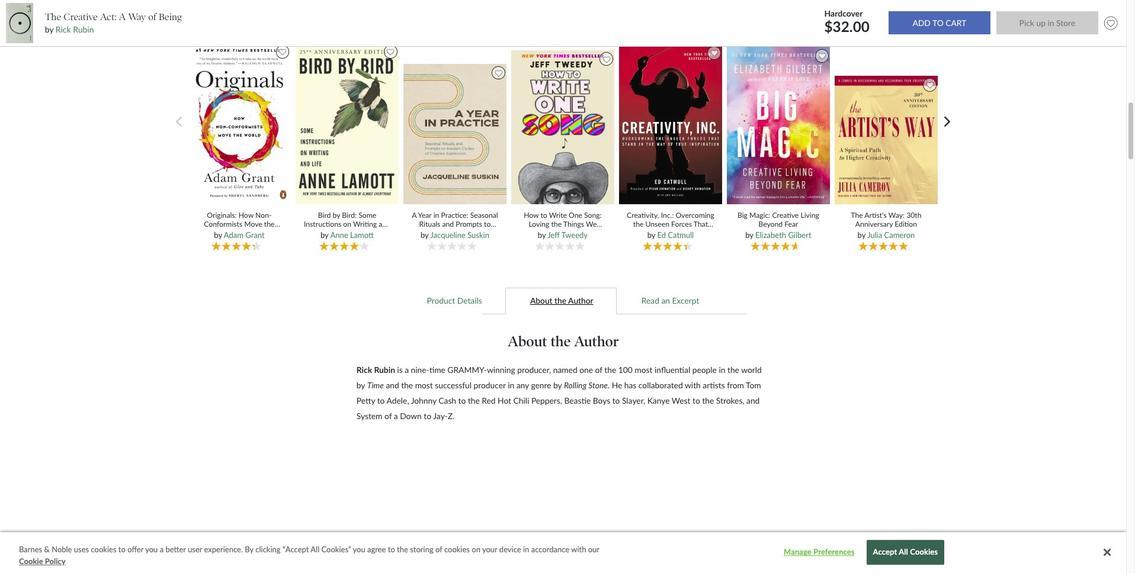 Task type: describe. For each thing, give the bounding box(es) containing it.
user
[[188, 545, 202, 555]]

how to write one song: loving the things we create and how they love us back link
[[519, 211, 607, 247]]

forces
[[671, 220, 692, 229]]

a inside barnes & noble uses cookies to offer you a better user experience. by clicking "accept all cookies" you agree to the storing of cookies on your device in accordance with our cookie policy
[[160, 545, 164, 555]]

down
[[400, 411, 422, 421]]

being
[[159, 11, 182, 22]]

has
[[624, 380, 637, 390]]

the for creative
[[45, 11, 61, 22]]

bird by bird: some instructions on writing and life element
[[294, 42, 403, 253]]

hot
[[498, 396, 511, 406]]

one
[[580, 365, 593, 375]]

originals:
[[207, 211, 237, 220]]

slayer,
[[622, 396, 645, 406]]

manage preferences button
[[782, 541, 856, 565]]

kanye
[[647, 396, 670, 406]]

2 cookies from the left
[[444, 545, 470, 555]]

jacqueline suskin link
[[430, 231, 489, 240]]

read an excerpt link
[[618, 287, 723, 315]]

year
[[418, 211, 432, 220]]

writing
[[353, 220, 377, 229]]

the left red
[[468, 396, 480, 406]]

cookies"
[[321, 545, 351, 555]]

to inside the a year in practice: seasonal rituals and prompts to awaken cycles of creative expression
[[484, 220, 491, 229]]

the inside barnes & noble uses cookies to offer you a better user experience. by clicking "accept all cookies" you agree to the storing of cookies on your device in accordance with our cookie policy
[[397, 545, 408, 555]]

with inside barnes & noble uses cookies to offer you a better user experience. by clicking "accept all cookies" you agree to the storing of cookies on your device in accordance with our cookie policy
[[571, 545, 586, 555]]

tab list containing product details
[[164, 287, 962, 315]]

in inside the a year in practice: seasonal rituals and prompts to awaken cycles of creative expression
[[434, 211, 439, 220]]

policy
[[45, 557, 66, 566]]

creative inside big magic: creative living beyond fear by elizabeth gilbert
[[772, 211, 799, 220]]

originals: how non- conformists move the world link
[[195, 211, 283, 238]]

inspiration
[[654, 238, 687, 247]]

gilbert
[[788, 231, 811, 240]]

by inside big magic: creative living beyond fear by elizabeth gilbert
[[746, 231, 754, 240]]

way inside 'creativity, inc.: overcoming the unseen forces that stand in the way of true inspiration'
[[671, 229, 686, 238]]

write
[[549, 211, 567, 220]]

beyond
[[759, 220, 783, 229]]

world
[[230, 229, 249, 238]]

the up stand
[[633, 220, 644, 229]]

preferences
[[814, 548, 855, 557]]

originals: how non-conformists move the world image
[[186, 42, 292, 205]]

to right cash
[[458, 396, 466, 406]]

$32.00
[[824, 18, 870, 35]]

creative inside the creative act: a way of being by rick rubin
[[64, 11, 98, 22]]

how inside "originals: how non- conformists move the world"
[[239, 211, 254, 220]]

z.
[[448, 411, 455, 421]]

he
[[612, 380, 622, 390]]

cookie
[[19, 557, 43, 566]]

the down artists
[[702, 396, 714, 406]]

the creative act: a way of being image
[[6, 3, 33, 43]]

jeff tweedy link
[[548, 231, 588, 240]]

nine-
[[411, 365, 429, 375]]

anniversary
[[855, 220, 893, 229]]

noble
[[52, 545, 72, 555]]

a year in practice: seasonal rituals and prompts to awaken cycles of creative expression image
[[402, 63, 508, 205]]

creativity, inc.: overcoming the unseen forces that stand in the way of true inspiration link
[[627, 211, 715, 247]]

conformists
[[204, 220, 242, 229]]

time and the most successful producer in any genre by rolling stone
[[367, 380, 608, 390]]

system
[[357, 411, 382, 421]]

jacqueline
[[430, 231, 466, 240]]

by inside creativity, inc.: overcoming the unseen forces that stand in the way of true inspiration element
[[647, 231, 655, 240]]

world
[[741, 365, 762, 375]]

by right genre
[[553, 380, 562, 390]]

big magic: creative living beyond fear link
[[735, 211, 822, 229]]

boys
[[593, 396, 610, 406]]

accept all cookies
[[873, 548, 938, 557]]

how to write one song: loving the things we create and how they love us back element
[[510, 50, 619, 253]]

one
[[569, 211, 582, 220]]

rubin inside the about the author tab panel
[[374, 365, 395, 375]]

to left jay-
[[424, 411, 431, 421]]

originals: how non-conformists move the world element
[[186, 42, 296, 253]]

bird
[[318, 211, 331, 220]]

of inside 'creativity, inc.: overcoming the unseen forces that stand in the way of true inspiration'
[[688, 229, 694, 238]]

of inside is a nine-time grammy-winning producer, named one of the 100 most influential people in the world by
[[595, 365, 602, 375]]

a inside the creative act: a way of being by rick rubin
[[119, 11, 126, 22]]

non-
[[255, 211, 272, 220]]

100
[[618, 365, 633, 375]]

1 cookies from the left
[[91, 545, 116, 555]]

to left offer
[[118, 545, 126, 555]]

genre
[[531, 380, 551, 390]]

by inside the artist's way: 30th anniversary edition by julia cameron
[[858, 231, 866, 240]]

strokes,
[[716, 396, 745, 406]]

storing
[[410, 545, 434, 555]]

and inside the . he has collaborated with artists from tom petty to adele, johnny cash to the red hot chili peppers, beastie boys to slayer, kanye west to the strokes, and system of a down to jay-z.
[[747, 396, 760, 406]]

by inside originals: how non-conformists move the world element
[[214, 231, 222, 240]]

creativity, inc.: overcoming the unseen forces that stand in the way of true inspiration
[[627, 211, 714, 247]]

back
[[560, 238, 576, 247]]

big magic: creative living beyond fear image
[[725, 46, 832, 205]]

and inside how to write one song: loving the things we create and how they love us back
[[543, 229, 555, 238]]

and inside the a year in practice: seasonal rituals and prompts to awaken cycles of creative expression
[[442, 220, 454, 229]]

in left the any
[[508, 380, 514, 390]]

the up named
[[551, 333, 571, 350]]

accept
[[873, 548, 897, 557]]

true
[[696, 229, 709, 238]]

by jacqueline suskin
[[421, 231, 489, 240]]

life
[[341, 229, 353, 238]]

the inside "originals: how non- conformists move the world"
[[264, 220, 275, 229]]

how to write one song: loving the things we create and how they love us back image
[[510, 50, 616, 205]]

cookie policy link
[[19, 556, 66, 568]]

by inside the creative act: a way of being by rick rubin
[[45, 24, 53, 34]]

ed
[[657, 231, 666, 240]]

cash
[[439, 396, 456, 406]]

ed catmull link
[[657, 231, 694, 240]]

by down instructions
[[321, 231, 329, 240]]

accept all cookies button
[[867, 541, 945, 565]]

bird by bird: some instructions on writing and life
[[304, 211, 390, 238]]

jay-
[[433, 411, 448, 421]]

to right west
[[693, 396, 700, 406]]

catmull
[[668, 231, 694, 240]]

the artist's way: 30th anniversary edition by julia cameron
[[851, 211, 922, 240]]

about inside tab panel
[[508, 333, 547, 350]]

big magic: creative living beyond fear element
[[725, 46, 835, 253]]

from
[[727, 380, 744, 390]]

red
[[482, 396, 496, 406]]

your
[[482, 545, 497, 555]]

fear
[[785, 220, 798, 229]]

magic:
[[750, 211, 770, 220]]

winning
[[487, 365, 515, 375]]

most inside is a nine-time grammy-winning producer, named one of the 100 most influential people in the world by
[[635, 365, 653, 375]]

a inside the . he has collaborated with artists from tom petty to adele, johnny cash to the red hot chili peppers, beastie boys to slayer, kanye west to the strokes, and system of a down to jay-z.
[[394, 411, 398, 421]]

the up from
[[728, 365, 739, 375]]

a year in practice: seasonal rituals and prompts to awaken cycles of creative expression element
[[402, 63, 511, 253]]

big magic: creative living beyond fear by elizabeth gilbert
[[738, 211, 819, 240]]

about the author inside tab panel
[[508, 333, 619, 350]]

artist's
[[865, 211, 887, 220]]

elizabeth
[[756, 231, 786, 240]]

add to wishlist image
[[1101, 13, 1121, 33]]

author inside tab list
[[568, 296, 593, 306]]

to right petty at bottom left
[[377, 396, 385, 406]]

manage preferences
[[784, 548, 855, 557]]

seasonal
[[470, 211, 498, 220]]

instructions
[[304, 220, 341, 229]]

2 you from the left
[[353, 545, 365, 555]]

device
[[499, 545, 521, 555]]

the artist's way: 30th anniversary edition element
[[833, 75, 943, 253]]

author inside tab panel
[[574, 333, 619, 350]]

rick rubin
[[357, 365, 397, 375]]

successful
[[435, 380, 472, 390]]

elizabeth gilbert link
[[756, 231, 811, 240]]

create
[[520, 229, 541, 238]]



Task type: locate. For each thing, give the bounding box(es) containing it.
1 horizontal spatial a
[[394, 411, 398, 421]]

about the author inside tab list
[[530, 296, 593, 306]]

1 vertical spatial a
[[412, 211, 417, 220]]

0 horizontal spatial way
[[128, 11, 146, 22]]

cookies right uses
[[91, 545, 116, 555]]

with inside the . he has collaborated with artists from tom petty to adele, johnny cash to the red hot chili peppers, beastie boys to slayer, kanye west to the strokes, and system of a down to jay-z.
[[685, 380, 701, 390]]

rick rubin link
[[56, 24, 94, 34]]

how
[[239, 211, 254, 220], [524, 211, 539, 220], [557, 229, 572, 238]]

1 vertical spatial way
[[671, 229, 686, 238]]

0 horizontal spatial a
[[119, 11, 126, 22]]

accordance
[[531, 545, 569, 555]]

to down seasonal
[[484, 220, 491, 229]]

of inside the creative act: a way of being by rick rubin
[[148, 11, 156, 22]]

by left the julia
[[858, 231, 866, 240]]

johnny
[[411, 396, 437, 406]]

chili
[[513, 396, 529, 406]]

the inside about the author link
[[555, 296, 566, 306]]

and right writing
[[379, 220, 390, 229]]

how up move
[[239, 211, 254, 220]]

any
[[517, 380, 529, 390]]

influential
[[655, 365, 690, 375]]

prompts
[[456, 220, 482, 229]]

by right the bird
[[333, 211, 340, 220]]

the left 100
[[605, 365, 616, 375]]

&
[[44, 545, 50, 555]]

2 horizontal spatial creative
[[772, 211, 799, 220]]

rick up time on the bottom left
[[357, 365, 372, 375]]

0 horizontal spatial creative
[[64, 11, 98, 22]]

by down big
[[746, 231, 754, 240]]

unseen
[[646, 220, 670, 229]]

on inside barnes & noble uses cookies to offer you a better user experience. by clicking "accept all cookies" you agree to the storing of cookies on your device in accordance with our cookie policy
[[472, 545, 480, 555]]

tab panel
[[0, 315, 357, 513]]

the inside the creative act: a way of being by rick rubin
[[45, 11, 61, 22]]

named
[[553, 365, 578, 375]]

love
[[591, 229, 605, 238]]

to right agree
[[388, 545, 395, 555]]

rolling
[[564, 380, 587, 390]]

by down loving
[[538, 231, 546, 240]]

read an excerpt
[[642, 296, 699, 306]]

1 horizontal spatial most
[[635, 365, 653, 375]]

move
[[244, 220, 262, 229]]

2 horizontal spatial a
[[405, 365, 409, 375]]

agree
[[367, 545, 386, 555]]

. he has collaborated with artists from tom petty to adele, johnny cash to the red hot chili peppers, beastie boys to slayer, kanye west to the strokes, and system of a down to jay-z.
[[357, 380, 761, 421]]

by inside how to write one song: loving the things we create and how they love us back element
[[538, 231, 546, 240]]

to up loving
[[541, 211, 547, 220]]

1 vertical spatial about the author
[[508, 333, 619, 350]]

1 horizontal spatial rick
[[357, 365, 372, 375]]

the artist's way: 30th anniversary edition image
[[833, 75, 940, 205]]

the down us
[[555, 296, 566, 306]]

by left the "rick rubin" link
[[45, 24, 53, 34]]

1 vertical spatial rick
[[357, 365, 372, 375]]

is a nine-time grammy-winning producer, named one of the 100 most influential people in the world by
[[357, 365, 762, 390]]

0 horizontal spatial with
[[571, 545, 586, 555]]

suskin
[[468, 231, 489, 240]]

collaborated
[[639, 380, 683, 390]]

1 vertical spatial a
[[394, 411, 398, 421]]

the up the "rick rubin" link
[[45, 11, 61, 22]]

offer
[[128, 545, 144, 555]]

of inside the . he has collaborated with artists from tom petty to adele, johnny cash to the red hot chili peppers, beastie boys to slayer, kanye west to the strokes, and system of a down to jay-z.
[[385, 411, 392, 421]]

and down tom
[[747, 396, 760, 406]]

creative inside the a year in practice: seasonal rituals and prompts to awaken cycles of creative expression
[[471, 229, 497, 238]]

1 horizontal spatial way
[[671, 229, 686, 238]]

all inside barnes & noble uses cookies to offer you a better user experience. by clicking "accept all cookies" you agree to the storing of cookies on your device in accordance with our cookie policy
[[311, 545, 319, 555]]

section
[[168, 5, 958, 19]]

in inside is a nine-time grammy-winning producer, named one of the 100 most influential people in the world by
[[719, 365, 726, 375]]

1 horizontal spatial the
[[851, 211, 863, 220]]

0 horizontal spatial rubin
[[73, 24, 94, 34]]

a inside the a year in practice: seasonal rituals and prompts to awaken cycles of creative expression
[[412, 211, 417, 220]]

by anne lamott
[[321, 231, 374, 240]]

0 horizontal spatial all
[[311, 545, 319, 555]]

tab list
[[164, 287, 962, 315]]

way inside the creative act: a way of being by rick rubin
[[128, 11, 146, 22]]

1 vertical spatial most
[[415, 380, 433, 390]]

with left our
[[571, 545, 586, 555]]

about the author tab panel
[[348, 315, 779, 565]]

cookies
[[910, 548, 938, 557]]

1 vertical spatial with
[[571, 545, 586, 555]]

1 horizontal spatial cookies
[[444, 545, 470, 555]]

of right storing
[[436, 545, 442, 555]]

None submit
[[889, 12, 991, 35], [996, 12, 1098, 35], [889, 12, 991, 35], [996, 12, 1098, 35]]

adele,
[[387, 396, 409, 406]]

manage
[[784, 548, 812, 557]]

by down rituals
[[421, 231, 429, 240]]

clicking
[[256, 545, 281, 555]]

1 horizontal spatial a
[[412, 211, 417, 220]]

the down non-
[[264, 220, 275, 229]]

originals: how non- conformists move the world
[[204, 211, 275, 238]]

by inside bird by bird: some instructions on writing and life
[[333, 211, 340, 220]]

0 horizontal spatial how
[[239, 211, 254, 220]]

0 vertical spatial creative
[[64, 11, 98, 22]]

creative down the prompts
[[471, 229, 497, 238]]

with up west
[[685, 380, 701, 390]]

jeff
[[548, 231, 560, 240]]

a inside is a nine-time grammy-winning producer, named one of the 100 most influential people in the world by
[[405, 365, 409, 375]]

cycles
[[440, 229, 460, 238]]

practice:
[[441, 211, 468, 220]]

0 vertical spatial most
[[635, 365, 653, 375]]

all right "accept on the bottom
[[311, 545, 319, 555]]

the inside how to write one song: loving the things we create and how they love us back
[[551, 220, 562, 229]]

a year in practice: seasonal rituals and prompts to awaken cycles of creative expression link
[[411, 211, 499, 247]]

rick inside the about the author tab panel
[[357, 365, 372, 375]]

of inside the a year in practice: seasonal rituals and prompts to awaken cycles of creative expression
[[462, 229, 469, 238]]

producer
[[474, 380, 506, 390]]

in up rituals
[[434, 211, 439, 220]]

.
[[608, 380, 610, 390]]

you
[[145, 545, 158, 555], [353, 545, 365, 555]]

0 vertical spatial about the author
[[530, 296, 593, 306]]

things
[[563, 220, 584, 229]]

on up the life
[[343, 220, 351, 229]]

1 horizontal spatial you
[[353, 545, 365, 555]]

rick right the creative act: a way of being image
[[56, 24, 71, 34]]

2 vertical spatial creative
[[471, 229, 497, 238]]

0 horizontal spatial most
[[415, 380, 433, 390]]

how up loving
[[524, 211, 539, 220]]

way:
[[889, 211, 905, 220]]

julia
[[867, 231, 882, 240]]

all right 'accept'
[[899, 548, 908, 557]]

1 horizontal spatial rubin
[[374, 365, 395, 375]]

by inside is a nine-time grammy-winning producer, named one of the 100 most influential people in the world by
[[357, 380, 365, 390]]

in inside 'creativity, inc.: overcoming the unseen forces that stand in the way of true inspiration'
[[652, 229, 657, 238]]

julia cameron link
[[867, 231, 915, 240]]

bird by bird: some instructions on writing and life link
[[303, 211, 391, 238]]

the up inspiration
[[659, 229, 670, 238]]

0 horizontal spatial on
[[343, 220, 351, 229]]

expression
[[438, 238, 472, 247]]

and up cycles
[[442, 220, 454, 229]]

0 vertical spatial a
[[119, 11, 126, 22]]

cookies left your
[[444, 545, 470, 555]]

and up adele,
[[386, 380, 399, 390]]

0 horizontal spatial you
[[145, 545, 158, 555]]

to right boys
[[612, 396, 620, 406]]

1 horizontal spatial how
[[524, 211, 539, 220]]

artists
[[703, 380, 725, 390]]

0 horizontal spatial the
[[45, 11, 61, 22]]

to inside how to write one song: loving the things we create and how they love us back
[[541, 211, 547, 220]]

by ed catmull
[[647, 231, 694, 240]]

grammy-
[[448, 365, 487, 375]]

creative up fear
[[772, 211, 799, 220]]

the down is
[[401, 380, 413, 390]]

rick inside the creative act: a way of being by rick rubin
[[56, 24, 71, 34]]

of right one
[[595, 365, 602, 375]]

is
[[397, 365, 403, 375]]

in inside barnes & noble uses cookies to offer you a better user experience. by clicking "accept all cookies" you agree to the storing of cookies on your device in accordance with our cookie policy
[[523, 545, 529, 555]]

in down unseen
[[652, 229, 657, 238]]

author
[[568, 296, 593, 306], [574, 333, 619, 350]]

beastie
[[564, 396, 591, 406]]

privacy alert dialog
[[0, 533, 1126, 574]]

most up johnny
[[415, 380, 433, 390]]

product details link
[[403, 287, 506, 315]]

0 vertical spatial author
[[568, 296, 593, 306]]

how up back
[[557, 229, 572, 238]]

in
[[434, 211, 439, 220], [652, 229, 657, 238], [719, 365, 726, 375], [508, 380, 514, 390], [523, 545, 529, 555]]

2 horizontal spatial how
[[557, 229, 572, 238]]

about the author
[[530, 296, 593, 306], [508, 333, 619, 350]]

0 vertical spatial with
[[685, 380, 701, 390]]

by left 'ed'
[[647, 231, 655, 240]]

0 vertical spatial way
[[128, 11, 146, 22]]

1 vertical spatial author
[[574, 333, 619, 350]]

on inside bird by bird: some instructions on writing and life
[[343, 220, 351, 229]]

0 horizontal spatial rick
[[56, 24, 71, 34]]

hardcover $32.00
[[824, 8, 873, 35]]

and up us
[[543, 229, 555, 238]]

in up artists
[[719, 365, 726, 375]]

0 vertical spatial about
[[530, 296, 553, 306]]

you right offer
[[145, 545, 158, 555]]

barnes
[[19, 545, 42, 555]]

with
[[685, 380, 701, 390], [571, 545, 586, 555]]

of down the prompts
[[462, 229, 469, 238]]

a right act:
[[119, 11, 126, 22]]

0 vertical spatial the
[[45, 11, 61, 22]]

product
[[427, 296, 455, 306]]

we
[[586, 220, 597, 229]]

creative up the "rick rubin" link
[[64, 11, 98, 22]]

some
[[359, 211, 376, 220]]

0 vertical spatial rubin
[[73, 24, 94, 34]]

1 vertical spatial the
[[851, 211, 863, 220]]

by inside 'a year in practice: seasonal rituals and prompts to awaken cycles of creative expression' element
[[421, 231, 429, 240]]

they
[[573, 229, 589, 238]]

by left time on the bottom left
[[357, 380, 365, 390]]

on
[[343, 220, 351, 229], [472, 545, 480, 555]]

in right device
[[523, 545, 529, 555]]

about inside tab list
[[530, 296, 553, 306]]

you left agree
[[353, 545, 365, 555]]

big
[[738, 211, 748, 220]]

0 horizontal spatial a
[[160, 545, 164, 555]]

west
[[672, 396, 691, 406]]

cookies
[[91, 545, 116, 555], [444, 545, 470, 555]]

1 horizontal spatial all
[[899, 548, 908, 557]]

0 vertical spatial rick
[[56, 24, 71, 34]]

anne lamott link
[[330, 231, 374, 240]]

of inside barnes & noble uses cookies to offer you a better user experience. by clicking "accept all cookies" you agree to the storing of cookies on your device in accordance with our cookie policy
[[436, 545, 442, 555]]

and inside bird by bird: some instructions on writing and life
[[379, 220, 390, 229]]

1 horizontal spatial with
[[685, 380, 701, 390]]

uses
[[74, 545, 89, 555]]

creativity, inc.: overcoming the unseen forces that stand in the way of true inspiration image
[[617, 43, 724, 205]]

most right 100
[[635, 365, 653, 375]]

all inside button
[[899, 548, 908, 557]]

us
[[550, 238, 558, 247]]

the inside the artist's way: 30th anniversary edition by julia cameron
[[851, 211, 863, 220]]

of left being
[[148, 11, 156, 22]]

by down conformists
[[214, 231, 222, 240]]

on left your
[[472, 545, 480, 555]]

peppers,
[[531, 396, 562, 406]]

a left better
[[160, 545, 164, 555]]

about the author down back
[[530, 296, 593, 306]]

creativity, inc.: overcoming the unseen forces that stand in the way of true inspiration element
[[617, 43, 727, 253]]

2 vertical spatial a
[[160, 545, 164, 555]]

0 vertical spatial on
[[343, 220, 351, 229]]

bird:
[[342, 211, 357, 220]]

the down the write
[[551, 220, 562, 229]]

stone
[[589, 380, 608, 390]]

a left year in the top left of the page
[[412, 211, 417, 220]]

a left down
[[394, 411, 398, 421]]

0 vertical spatial a
[[405, 365, 409, 375]]

"accept
[[283, 545, 309, 555]]

1 vertical spatial on
[[472, 545, 480, 555]]

the left the artist's on the top right of page
[[851, 211, 863, 220]]

1 vertical spatial about
[[508, 333, 547, 350]]

by
[[45, 24, 53, 34], [333, 211, 340, 220], [214, 231, 222, 240], [321, 231, 329, 240], [421, 231, 429, 240], [538, 231, 546, 240], [647, 231, 655, 240], [746, 231, 754, 240], [858, 231, 866, 240], [357, 380, 365, 390], [553, 380, 562, 390]]

rubin inside the creative act: a way of being by rick rubin
[[73, 24, 94, 34]]

adam
[[224, 231, 243, 240]]

the left storing
[[397, 545, 408, 555]]

of left true
[[688, 229, 694, 238]]

0 horizontal spatial cookies
[[91, 545, 116, 555]]

about the author up named
[[508, 333, 619, 350]]

bird by bird: some instructions on writing and life image
[[294, 42, 400, 205]]

of down adele,
[[385, 411, 392, 421]]

the for artist's
[[851, 211, 863, 220]]

1 horizontal spatial on
[[472, 545, 480, 555]]

1 you from the left
[[145, 545, 158, 555]]

1 vertical spatial rubin
[[374, 365, 395, 375]]

read
[[642, 296, 659, 306]]

a right is
[[405, 365, 409, 375]]

1 horizontal spatial creative
[[471, 229, 497, 238]]

grant
[[245, 231, 265, 240]]

creative
[[64, 11, 98, 22], [772, 211, 799, 220], [471, 229, 497, 238]]

1 vertical spatial creative
[[772, 211, 799, 220]]



Task type: vqa. For each thing, say whether or not it's contained in the screenshot.
Practice:
yes



